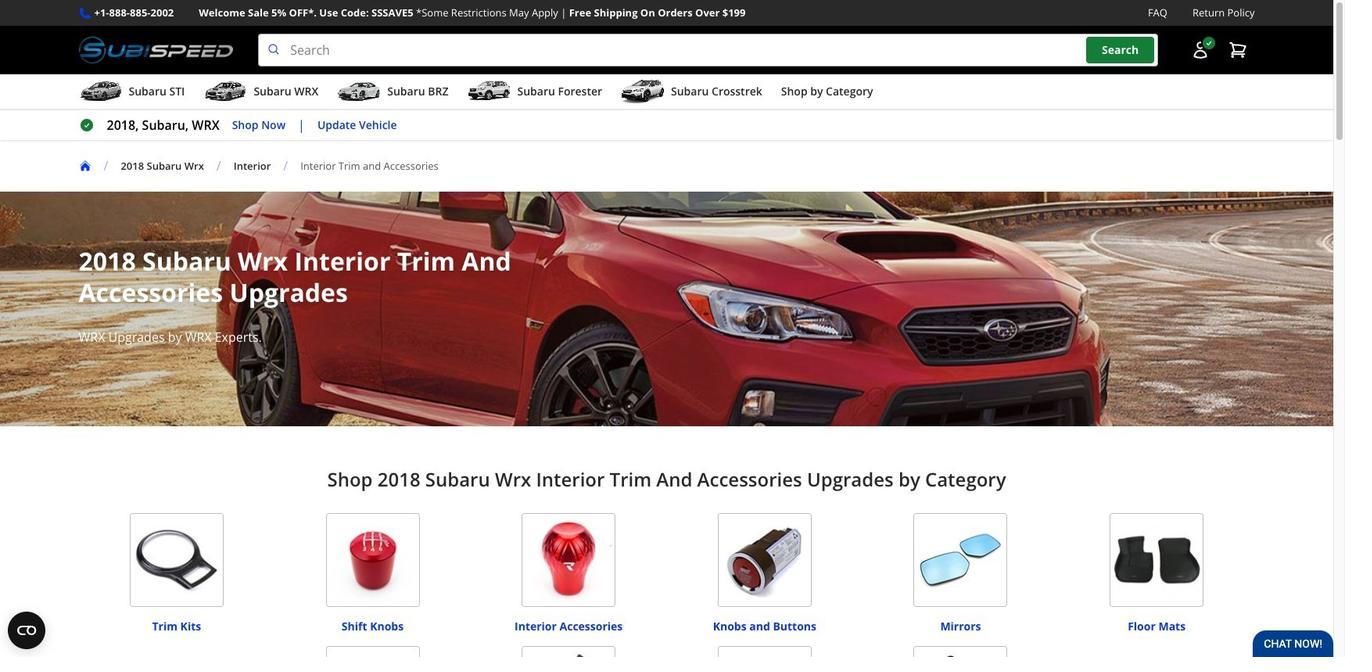 Task type: describe. For each thing, give the bounding box(es) containing it.
home image
[[79, 160, 91, 172]]

trim kits image image
[[130, 513, 224, 607]]

knobs and buttons image image
[[718, 513, 812, 607]]

subispeed logo image
[[79, 34, 233, 67]]

interior accessories image image
[[522, 513, 616, 607]]

2018 subaru wrx mods, parts and accessories image
[[0, 192, 1334, 426]]

a subaru wrx thumbnail image image
[[204, 80, 247, 103]]

a subaru forester thumbnail image image
[[467, 80, 511, 103]]

account image
[[1191, 41, 1210, 60]]

a subaru brz thumbnail image image
[[337, 80, 381, 103]]

search input field
[[258, 34, 1158, 67]]



Task type: vqa. For each thing, say whether or not it's contained in the screenshot.
a subaru forester Thumbnail Image
yes



Task type: locate. For each thing, give the bounding box(es) containing it.
open widget image
[[8, 612, 45, 649]]

mirrors image image
[[914, 513, 1008, 607]]

shift knobs image image
[[326, 513, 420, 607]]

a subaru sti thumbnail image image
[[79, 80, 122, 103]]

floor mats image image
[[1110, 513, 1204, 607]]

a subaru crosstrek thumbnail image image
[[621, 80, 665, 103]]



